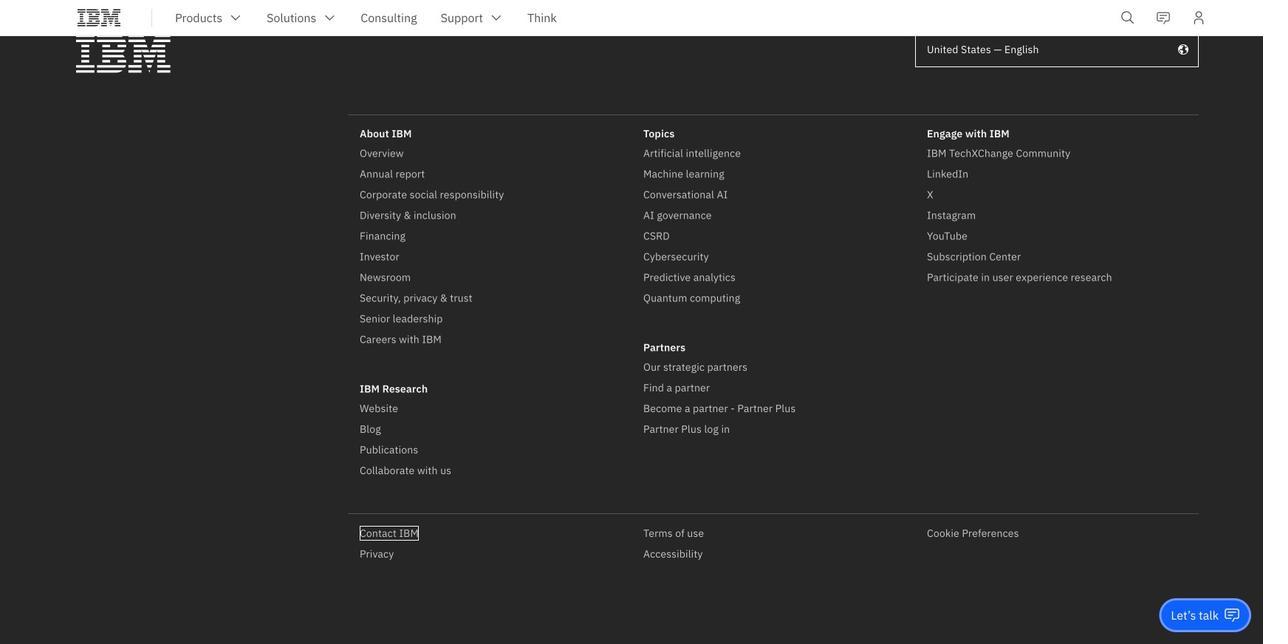 Task type: describe. For each thing, give the bounding box(es) containing it.
let's talk element
[[1171, 607, 1219, 624]]



